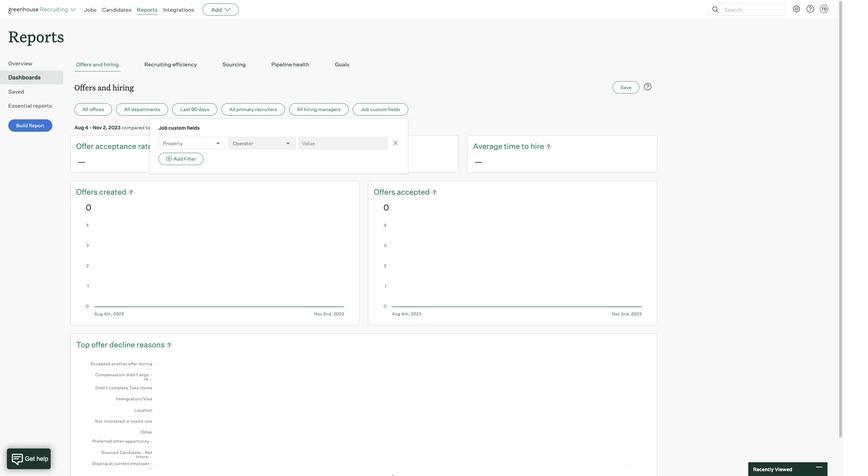 Task type: locate. For each thing, give the bounding box(es) containing it.
add button
[[203, 3, 239, 16]]

all inside 'button'
[[229, 107, 235, 112]]

1 time link from the left
[[306, 141, 323, 152]]

1 average from the left
[[275, 142, 304, 151]]

1 horizontal spatial job custom fields
[[361, 107, 400, 112]]

offices
[[89, 107, 104, 112]]

aug left 3,
[[169, 125, 179, 131]]

1 vertical spatial add
[[174, 156, 183, 162]]

build report
[[16, 123, 44, 129]]

offers
[[76, 61, 92, 68], [74, 82, 96, 93], [76, 187, 99, 197], [374, 187, 397, 197]]

goals
[[335, 61, 350, 68]]

time link
[[306, 141, 323, 152], [504, 141, 522, 152]]

reports
[[137, 6, 158, 13], [8, 26, 64, 47]]

0 horizontal spatial offers link
[[76, 187, 99, 198]]

1 horizontal spatial add
[[211, 6, 222, 13]]

— for offer
[[78, 157, 86, 167]]

0
[[86, 203, 91, 213], [383, 203, 389, 213]]

2023
[[108, 125, 120, 131], [186, 125, 198, 131]]

td button
[[820, 5, 828, 13]]

0 horizontal spatial 2023
[[108, 125, 120, 131]]

1 vertical spatial job
[[159, 125, 167, 131]]

saved
[[8, 88, 24, 95]]

and inside 'button'
[[93, 61, 103, 68]]

report
[[29, 123, 44, 129]]

1 horizontal spatial average link
[[473, 141, 504, 152]]

average link for fill
[[275, 141, 306, 152]]

2 time link from the left
[[504, 141, 522, 152]]

xychart image for accepted
[[383, 224, 642, 317]]

add inside button
[[174, 156, 183, 162]]

1 vertical spatial and
[[98, 82, 111, 93]]

2 0 from the left
[[383, 203, 389, 213]]

recruiting efficiency button
[[143, 58, 199, 72]]

0 horizontal spatial aug
[[74, 125, 84, 131]]

build report button
[[8, 120, 52, 132]]

recently
[[753, 467, 774, 473]]

offers link
[[76, 187, 99, 198], [374, 187, 397, 198]]

time left hire
[[504, 142, 520, 151]]

all offices
[[82, 107, 104, 112]]

add
[[211, 6, 222, 13], [174, 156, 183, 162]]

last
[[180, 107, 190, 112]]

property
[[163, 140, 183, 146]]

2 horizontal spatial to
[[522, 142, 529, 151]]

— for average
[[474, 157, 483, 167]]

hiring
[[104, 61, 119, 68], [112, 82, 134, 93], [304, 107, 317, 112]]

1 average link from the left
[[275, 141, 306, 152]]

- right 4
[[89, 125, 92, 131]]

time for fill
[[306, 142, 321, 151]]

2 time from the left
[[504, 142, 520, 151]]

td button
[[819, 3, 830, 14]]

- right 6
[[166, 125, 168, 131]]

0 horizontal spatial -
[[89, 125, 92, 131]]

fill
[[332, 142, 340, 151]]

0 horizontal spatial average link
[[275, 141, 306, 152]]

1 horizontal spatial time link
[[504, 141, 522, 152]]

all for all primary recruiters
[[229, 107, 235, 112]]

2 - from the left
[[166, 125, 168, 131]]

1 all from the left
[[82, 107, 88, 112]]

0 horizontal spatial to link
[[323, 141, 332, 152]]

primary
[[236, 107, 254, 112]]

all for all hiring managers
[[297, 107, 303, 112]]

reports down greenhouse recruiting image at top left
[[8, 26, 64, 47]]

0 horizontal spatial average
[[275, 142, 304, 151]]

rate
[[138, 142, 152, 151]]

reasons
[[137, 340, 165, 350]]

job custom fields button
[[353, 103, 408, 116]]

hire
[[530, 142, 544, 151]]

and
[[93, 61, 103, 68], [98, 82, 111, 93]]

average time to
[[275, 142, 332, 151], [473, 142, 530, 151]]

1 horizontal spatial to link
[[522, 141, 530, 152]]

decline
[[109, 340, 135, 350]]

1 horizontal spatial average time to
[[473, 142, 530, 151]]

0 horizontal spatial time
[[306, 142, 321, 151]]

time link left hire link
[[504, 141, 522, 152]]

-
[[89, 125, 92, 131], [166, 125, 168, 131]]

1 horizontal spatial -
[[166, 125, 168, 131]]

may
[[151, 125, 161, 131]]

1 horizontal spatial aug
[[169, 125, 179, 131]]

xychart image
[[86, 224, 344, 317], [383, 224, 642, 317], [86, 357, 642, 477]]

time left fill
[[306, 142, 321, 151]]

time link for hire
[[504, 141, 522, 152]]

1 horizontal spatial to
[[323, 142, 330, 151]]

sourcing
[[222, 61, 246, 68]]

2 — from the left
[[474, 157, 483, 167]]

2 average time to from the left
[[473, 142, 530, 151]]

departments
[[131, 107, 160, 112]]

—
[[78, 157, 86, 167], [474, 157, 483, 167]]

add inside popup button
[[211, 6, 222, 13]]

0 for accepted
[[383, 203, 389, 213]]

1 horizontal spatial 0
[[383, 203, 389, 213]]

offer
[[76, 142, 94, 151]]

2023 right 3,
[[186, 125, 198, 131]]

0 horizontal spatial custom
[[168, 125, 186, 131]]

all left primary
[[229, 107, 235, 112]]

1 vertical spatial offers and hiring
[[74, 82, 134, 93]]

all
[[82, 107, 88, 112], [124, 107, 130, 112], [229, 107, 235, 112], [297, 107, 303, 112]]

0 vertical spatial add
[[211, 6, 222, 13]]

1 to link from the left
[[323, 141, 332, 152]]

tab list
[[74, 58, 653, 72]]

1 vertical spatial reports
[[8, 26, 64, 47]]

greenhouse recruiting image
[[8, 6, 70, 14]]

0 horizontal spatial fields
[[187, 125, 200, 131]]

0 vertical spatial reports
[[137, 6, 158, 13]]

1 0 from the left
[[86, 203, 91, 213]]

2 to link from the left
[[522, 141, 530, 152]]

aug left 4
[[74, 125, 84, 131]]

average time to for hire
[[473, 142, 530, 151]]

0 horizontal spatial job
[[159, 125, 167, 131]]

all inside button
[[82, 107, 88, 112]]

0 vertical spatial fields
[[388, 107, 400, 112]]

all primary recruiters
[[229, 107, 277, 112]]

1 horizontal spatial offers link
[[374, 187, 397, 198]]

1 — from the left
[[78, 157, 86, 167]]

0 horizontal spatial average time to
[[275, 142, 332, 151]]

4 all from the left
[[297, 107, 303, 112]]

top offer decline
[[76, 340, 137, 350]]

1 horizontal spatial job
[[361, 107, 369, 112]]

sourcing button
[[221, 58, 248, 72]]

2 offers link from the left
[[374, 187, 397, 198]]

integrations link
[[163, 6, 194, 13]]

2 average link from the left
[[473, 141, 504, 152]]

0 horizontal spatial to
[[146, 125, 150, 131]]

fields
[[388, 107, 400, 112], [187, 125, 200, 131]]

job inside button
[[361, 107, 369, 112]]

Value text field
[[298, 137, 388, 150]]

recruiters
[[255, 107, 277, 112]]

to left hire
[[522, 142, 529, 151]]

all left offices
[[82, 107, 88, 112]]

average link
[[275, 141, 306, 152], [473, 141, 504, 152]]

compared
[[122, 125, 144, 131]]

custom
[[370, 107, 387, 112], [168, 125, 186, 131]]

0 vertical spatial job
[[361, 107, 369, 112]]

pipeline health button
[[270, 58, 311, 72]]

all for all offices
[[82, 107, 88, 112]]

6
[[162, 125, 165, 131]]

add for add filter
[[174, 156, 183, 162]]

all left managers at the top left
[[297, 107, 303, 112]]

0 horizontal spatial job custom fields
[[159, 125, 200, 131]]

to
[[146, 125, 150, 131], [323, 142, 330, 151], [522, 142, 529, 151]]

all left departments
[[124, 107, 130, 112]]

job custom fields
[[361, 107, 400, 112], [159, 125, 200, 131]]

0 horizontal spatial —
[[78, 157, 86, 167]]

0 vertical spatial and
[[93, 61, 103, 68]]

reports right candidates link
[[137, 6, 158, 13]]

1 horizontal spatial average
[[473, 142, 502, 151]]

2 vertical spatial hiring
[[304, 107, 317, 112]]

custom inside button
[[370, 107, 387, 112]]

offer link
[[76, 141, 95, 152]]

2023 right 2,
[[108, 125, 120, 131]]

job
[[361, 107, 369, 112], [159, 125, 167, 131]]

time link left fill link
[[306, 141, 323, 152]]

1 horizontal spatial fields
[[388, 107, 400, 112]]

0 horizontal spatial add
[[174, 156, 183, 162]]

average
[[275, 142, 304, 151], [473, 142, 502, 151]]

offers inside 'button'
[[76, 61, 92, 68]]

0 horizontal spatial reports
[[8, 26, 64, 47]]

tab list containing offers and hiring
[[74, 58, 653, 72]]

to left fill
[[323, 142, 330, 151]]

2 all from the left
[[124, 107, 130, 112]]

0 vertical spatial offers and hiring
[[76, 61, 119, 68]]

1 horizontal spatial custom
[[370, 107, 387, 112]]

2 average from the left
[[473, 142, 502, 151]]

1 aug from the left
[[74, 125, 84, 131]]

offers link for created
[[76, 187, 99, 198]]

0 vertical spatial job custom fields
[[361, 107, 400, 112]]

aug
[[74, 125, 84, 131], [169, 125, 179, 131]]

1 vertical spatial job custom fields
[[159, 125, 200, 131]]

0 horizontal spatial 0
[[86, 203, 91, 213]]

all for all departments
[[124, 107, 130, 112]]

1 offers link from the left
[[76, 187, 99, 198]]

0 vertical spatial custom
[[370, 107, 387, 112]]

3 all from the left
[[229, 107, 235, 112]]

0 horizontal spatial time link
[[306, 141, 323, 152]]

offers link for accepted
[[374, 187, 397, 198]]

1 horizontal spatial —
[[474, 157, 483, 167]]

1 horizontal spatial 2023
[[186, 125, 198, 131]]

1 average time to from the left
[[275, 142, 332, 151]]

1 vertical spatial fields
[[187, 125, 200, 131]]

hiring inside 'button'
[[104, 61, 119, 68]]

to left may
[[146, 125, 150, 131]]

1 vertical spatial hiring
[[112, 82, 134, 93]]

0 vertical spatial hiring
[[104, 61, 119, 68]]

1 time from the left
[[306, 142, 321, 151]]

1 horizontal spatial time
[[504, 142, 520, 151]]

fill link
[[332, 141, 340, 152]]

to link
[[323, 141, 332, 152], [522, 141, 530, 152]]



Task type: describe. For each thing, give the bounding box(es) containing it.
recruiting efficiency
[[144, 61, 197, 68]]

integrations
[[163, 6, 194, 13]]

to link for hire
[[522, 141, 530, 152]]

rate link
[[138, 141, 152, 152]]

efficiency
[[172, 61, 197, 68]]

hiring inside button
[[304, 107, 317, 112]]

save
[[621, 84, 632, 90]]

top
[[76, 340, 90, 350]]

managers
[[318, 107, 341, 112]]

aug 4 - nov 2, 2023 compared to may 6 - aug 3, 2023
[[74, 125, 198, 131]]

90
[[191, 107, 198, 112]]

configure image
[[792, 5, 801, 13]]

2 aug from the left
[[169, 125, 179, 131]]

acceptance
[[95, 142, 136, 151]]

all hiring managers
[[297, 107, 341, 112]]

2,
[[103, 125, 107, 131]]

1 vertical spatial custom
[[168, 125, 186, 131]]

build
[[16, 123, 28, 129]]

to for fill
[[323, 142, 330, 151]]

time link for fill
[[306, 141, 323, 152]]

days
[[199, 107, 209, 112]]

add filter
[[174, 156, 196, 162]]

essential reports
[[8, 102, 52, 109]]

viewed
[[775, 467, 792, 473]]

top link
[[76, 340, 91, 351]]

recruiting
[[144, 61, 171, 68]]

pipeline
[[271, 61, 292, 68]]

average for hire
[[473, 142, 502, 151]]

dashboards
[[8, 74, 41, 81]]

filter
[[184, 156, 196, 162]]

all departments
[[124, 107, 160, 112]]

to link for fill
[[323, 141, 332, 152]]

job custom fields inside button
[[361, 107, 400, 112]]

2 2023 from the left
[[186, 125, 198, 131]]

all departments button
[[116, 103, 168, 116]]

average link for hire
[[473, 141, 504, 152]]

decline link
[[109, 340, 137, 351]]

fields inside job custom fields button
[[388, 107, 400, 112]]

td
[[821, 7, 827, 11]]

acceptance link
[[95, 141, 138, 152]]

offers and hiring inside 'button'
[[76, 61, 119, 68]]

average for fill
[[275, 142, 304, 151]]

nov
[[93, 125, 102, 131]]

Search text field
[[722, 5, 778, 15]]

candidates
[[102, 6, 131, 13]]

pipeline health
[[271, 61, 309, 68]]

offers and hiring button
[[74, 58, 121, 72]]

offer link
[[91, 340, 109, 351]]

offer
[[91, 340, 108, 350]]

created
[[99, 187, 126, 197]]

to for hire
[[522, 142, 529, 151]]

jobs
[[84, 6, 97, 13]]

1 - from the left
[[89, 125, 92, 131]]

3,
[[180, 125, 184, 131]]

0 for created
[[86, 203, 91, 213]]

1 horizontal spatial reports
[[137, 6, 158, 13]]

accepted link
[[397, 187, 430, 198]]

add for add
[[211, 6, 222, 13]]

created link
[[99, 187, 126, 198]]

essential reports link
[[8, 102, 61, 110]]

overview
[[8, 60, 32, 67]]

all hiring managers button
[[289, 103, 349, 116]]

health
[[293, 61, 309, 68]]

all offices button
[[74, 103, 112, 116]]

last 90 days button
[[172, 103, 217, 116]]

jobs link
[[84, 6, 97, 13]]

reports
[[33, 102, 52, 109]]

4
[[85, 125, 88, 131]]

goals button
[[333, 58, 351, 72]]

candidates link
[[102, 6, 131, 13]]

save button
[[613, 81, 639, 94]]

all primary recruiters button
[[221, 103, 285, 116]]

essential
[[8, 102, 32, 109]]

dashboards link
[[8, 73, 61, 82]]

recently viewed
[[753, 467, 792, 473]]

faq image
[[644, 83, 652, 91]]

xychart image for created
[[86, 224, 344, 317]]

accepted
[[397, 187, 430, 197]]

average time to for fill
[[275, 142, 332, 151]]

hire link
[[530, 141, 544, 152]]

reports link
[[137, 6, 158, 13]]

overview link
[[8, 59, 61, 68]]

1 2023 from the left
[[108, 125, 120, 131]]

offer acceptance
[[76, 142, 138, 151]]

add filter button
[[159, 153, 203, 165]]

time for hire
[[504, 142, 520, 151]]

last 90 days
[[180, 107, 209, 112]]

reasons link
[[137, 340, 165, 351]]

saved link
[[8, 88, 61, 96]]



Task type: vqa. For each thing, say whether or not it's contained in the screenshot.
the --
no



